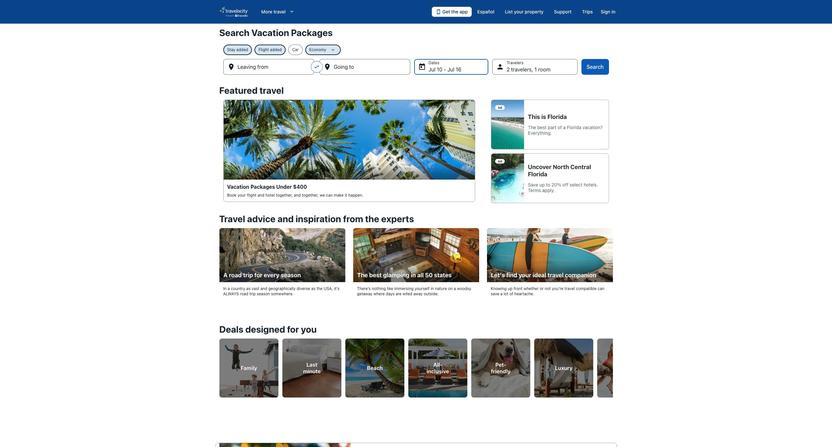 Task type: describe. For each thing, give the bounding box(es) containing it.
next image
[[609, 362, 617, 370]]

swap origin and destination values image
[[314, 64, 320, 70]]

download the app button image
[[436, 9, 441, 14]]

travel advice and inspiration from the experts region
[[215, 210, 617, 309]]



Task type: vqa. For each thing, say whether or not it's contained in the screenshot.
first F from left
no



Task type: locate. For each thing, give the bounding box(es) containing it.
previous image
[[215, 362, 223, 370]]

featured travel region
[[215, 81, 617, 210]]

travelocity logo image
[[219, 7, 248, 17]]

main content
[[0, 24, 832, 447]]



